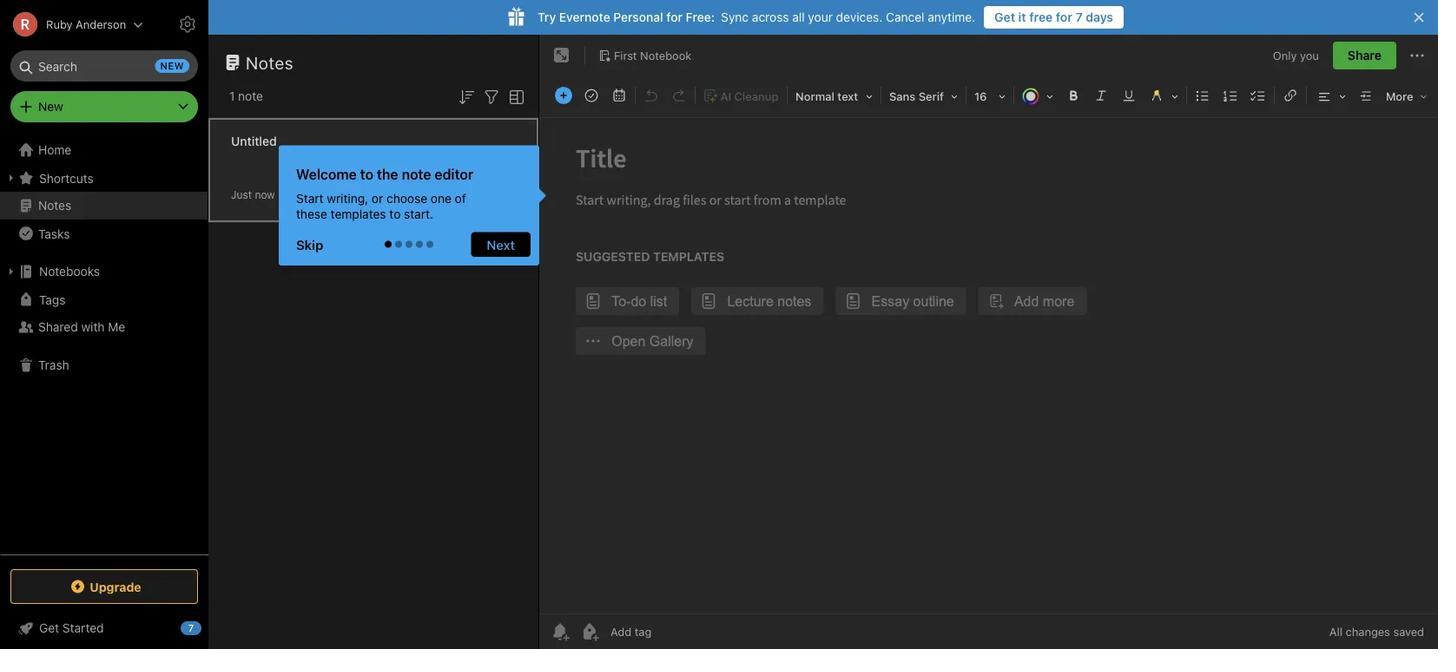 Task type: describe. For each thing, give the bounding box(es) containing it.
skip button
[[287, 232, 339, 257]]

expand note image
[[551, 45, 572, 66]]

sans serif
[[889, 90, 944, 103]]

normal
[[796, 90, 835, 103]]

underline image
[[1117, 83, 1141, 108]]

new
[[38, 99, 63, 114]]

for for 7
[[1056, 10, 1073, 24]]

Note Editor text field
[[539, 118, 1438, 614]]

get it free for 7 days
[[995, 10, 1113, 24]]

all
[[1330, 626, 1343, 639]]

saved
[[1393, 626, 1424, 639]]

for for free:
[[666, 10, 683, 24]]

checklist image
[[1246, 83, 1271, 108]]

16
[[974, 90, 987, 103]]

Highlight field
[[1143, 83, 1185, 109]]

tree containing home
[[0, 136, 208, 554]]

shared with me link
[[0, 314, 208, 341]]

notes link
[[0, 192, 208, 220]]

more
[[1386, 90, 1414, 103]]

with
[[81, 320, 105, 334]]

now
[[255, 189, 275, 201]]

next button
[[471, 232, 531, 257]]

click to collapse image
[[202, 618, 215, 638]]

notebooks
[[39, 264, 100, 279]]

notebooks link
[[0, 258, 208, 286]]

of
[[455, 191, 466, 205]]

templates
[[331, 207, 386, 221]]

all
[[792, 10, 805, 24]]

only you
[[1273, 49, 1319, 62]]

task image
[[579, 83, 604, 108]]

your
[[808, 10, 833, 24]]

me
[[108, 320, 125, 334]]

notes inside tree
[[38, 198, 71, 213]]

free:
[[686, 10, 715, 24]]

bulleted list image
[[1191, 83, 1215, 108]]

tags
[[39, 292, 66, 307]]

welcome
[[296, 166, 357, 182]]

editor
[[435, 166, 474, 182]]

expand notebooks image
[[4, 265, 18, 279]]

Font family field
[[883, 83, 964, 109]]

across
[[752, 10, 789, 24]]

upgrade
[[90, 580, 141, 594]]

settings image
[[177, 14, 198, 35]]

try evernote personal for free: sync across all your devices. cancel anytime.
[[538, 10, 975, 24]]

shared with me
[[38, 320, 125, 334]]

normal text
[[796, 90, 858, 103]]

share
[[1348, 48, 1382, 63]]

shared
[[38, 320, 78, 334]]

indent image
[[1354, 83, 1378, 108]]

add tag image
[[579, 622, 600, 643]]

1
[[229, 89, 235, 103]]

just now
[[231, 189, 275, 201]]

calendar event image
[[607, 83, 631, 108]]

you
[[1300, 49, 1319, 62]]

1 vertical spatial to
[[389, 207, 401, 221]]

Add tag field
[[609, 625, 739, 640]]

note inside welcome to the note editor start writing, or choose one of these templates to start.
[[402, 166, 431, 182]]

More field
[[1380, 83, 1434, 109]]

welcome to the note editor start writing, or choose one of these templates to start.
[[296, 166, 474, 221]]

get
[[995, 10, 1015, 24]]

Heading level field
[[789, 83, 879, 109]]

new button
[[10, 91, 198, 122]]

Alignment field
[[1309, 83, 1352, 109]]

7
[[1076, 10, 1083, 24]]

first notebook button
[[592, 43, 698, 68]]

Insert field
[[551, 83, 577, 108]]

insert link image
[[1278, 83, 1303, 108]]

numbered list image
[[1218, 83, 1243, 108]]

writing,
[[327, 191, 368, 205]]



Task type: vqa. For each thing, say whether or not it's contained in the screenshot.
the "devices." on the right of the page
yes



Task type: locate. For each thing, give the bounding box(es) containing it.
tasks
[[38, 226, 70, 241]]

italic image
[[1089, 83, 1113, 108]]

only
[[1273, 49, 1297, 62]]

notes up tasks
[[38, 198, 71, 213]]

shortcuts
[[39, 171, 94, 185]]

all changes saved
[[1330, 626, 1424, 639]]

note
[[238, 89, 263, 103], [402, 166, 431, 182]]

untitled
[[231, 134, 277, 149]]

home
[[38, 143, 71, 157]]

get it free for 7 days button
[[984, 6, 1124, 29]]

trash
[[38, 358, 69, 373]]

skip
[[296, 237, 323, 252]]

0 horizontal spatial notes
[[38, 198, 71, 213]]

share button
[[1333, 42, 1397, 69]]

it
[[1018, 10, 1026, 24]]

1 for from the left
[[666, 10, 683, 24]]

Font size field
[[968, 83, 1012, 109]]

1 horizontal spatial note
[[402, 166, 431, 182]]

bold image
[[1061, 83, 1086, 108]]

1 vertical spatial note
[[402, 166, 431, 182]]

notes
[[246, 52, 294, 73], [38, 198, 71, 213]]

personal
[[614, 10, 663, 24]]

0 vertical spatial to
[[360, 166, 373, 182]]

note right 1
[[238, 89, 263, 103]]

first notebook
[[614, 49, 692, 62]]

days
[[1086, 10, 1113, 24]]

1 vertical spatial notes
[[38, 198, 71, 213]]

tags button
[[0, 286, 208, 314]]

start
[[296, 191, 324, 205]]

the
[[377, 166, 398, 182]]

start.
[[404, 207, 433, 221]]

changes
[[1346, 626, 1390, 639]]

0 horizontal spatial to
[[360, 166, 373, 182]]

just
[[231, 189, 252, 201]]

to left the the on the left
[[360, 166, 373, 182]]

upgrade button
[[10, 570, 198, 604]]

Search text field
[[23, 50, 186, 82]]

for left 7
[[1056, 10, 1073, 24]]

to down the choose
[[389, 207, 401, 221]]

1 horizontal spatial to
[[389, 207, 401, 221]]

shortcuts button
[[0, 164, 208, 192]]

first
[[614, 49, 637, 62]]

for
[[666, 10, 683, 24], [1056, 10, 1073, 24]]

choose
[[387, 191, 427, 205]]

notebook
[[640, 49, 692, 62]]

home link
[[0, 136, 208, 164]]

2 for from the left
[[1056, 10, 1073, 24]]

0 horizontal spatial for
[[666, 10, 683, 24]]

tasks button
[[0, 220, 208, 248]]

notes up 1 note at top
[[246, 52, 294, 73]]

Font color field
[[1016, 83, 1060, 109]]

sans
[[889, 90, 916, 103]]

1 horizontal spatial notes
[[246, 52, 294, 73]]

None search field
[[23, 50, 186, 82]]

serif
[[919, 90, 944, 103]]

0 vertical spatial note
[[238, 89, 263, 103]]

for left free:
[[666, 10, 683, 24]]

for inside button
[[1056, 10, 1073, 24]]

0 horizontal spatial note
[[238, 89, 263, 103]]

note window element
[[539, 35, 1438, 650]]

trash link
[[0, 352, 208, 380]]

or
[[372, 191, 383, 205]]

try
[[538, 10, 556, 24]]

tree
[[0, 136, 208, 554]]

note up the choose
[[402, 166, 431, 182]]

evernote
[[559, 10, 610, 24]]

anytime.
[[928, 10, 975, 24]]

1 note
[[229, 89, 263, 103]]

cancel
[[886, 10, 925, 24]]

next
[[487, 237, 515, 252]]

devices.
[[836, 10, 883, 24]]

text
[[838, 90, 858, 103]]

1 horizontal spatial for
[[1056, 10, 1073, 24]]

0 vertical spatial notes
[[246, 52, 294, 73]]

to
[[360, 166, 373, 182], [389, 207, 401, 221]]

free
[[1029, 10, 1053, 24]]

these
[[296, 207, 327, 221]]

one
[[431, 191, 451, 205]]

sync
[[721, 10, 749, 24]]

add a reminder image
[[550, 622, 571, 643]]



